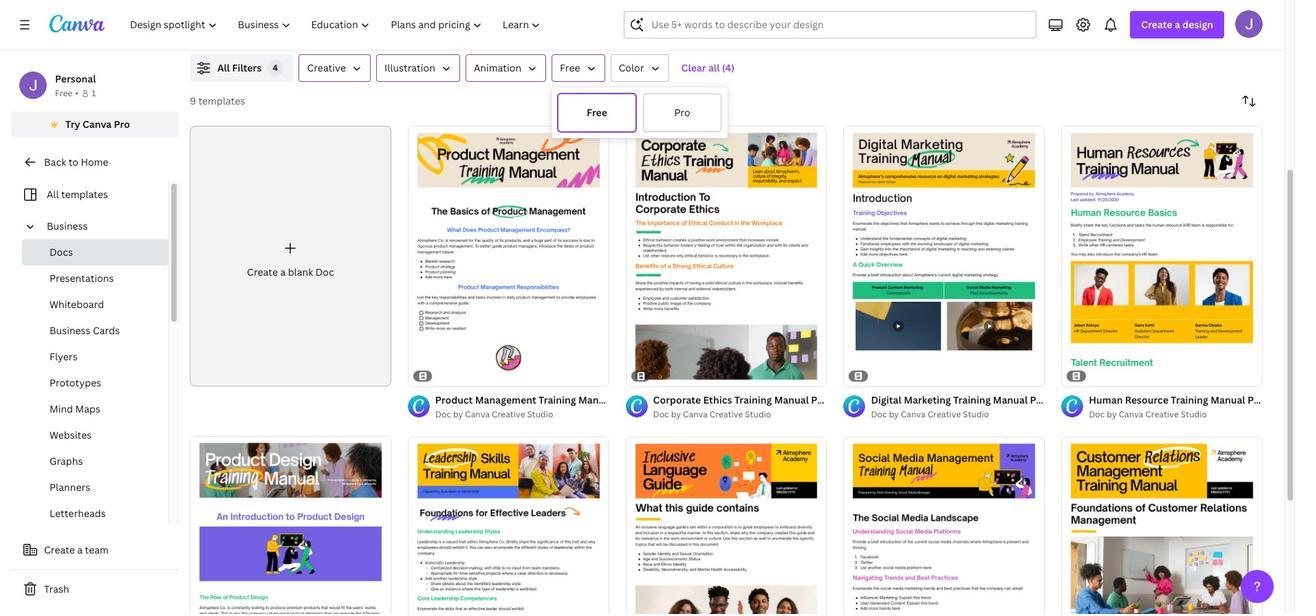 Task type: vqa. For each thing, say whether or not it's contained in the screenshot.
or
no



Task type: locate. For each thing, give the bounding box(es) containing it.
1 vertical spatial templates
[[61, 188, 108, 201]]

1 vertical spatial free button
[[557, 93, 637, 133]]

doc by canva creative studio for customer relations management training manual professional doc in yellow black white playful professional style image
[[1090, 409, 1208, 420]]

2 by from the left
[[671, 409, 681, 420]]

0 vertical spatial templates
[[198, 94, 245, 107]]

illustration button
[[376, 54, 460, 82]]

all left filters at the left top of page
[[217, 61, 230, 74]]

0 vertical spatial a
[[1175, 18, 1181, 31]]

by for inclusive language guide professional doc in orange yellow purple playful professional style image
[[671, 409, 681, 420]]

create left blank
[[247, 266, 278, 279]]

doc by canva creative studio link for 'leadership skills training manual professional doc in yellow green purple playful professional style' image
[[435, 408, 609, 422]]

whiteboard link
[[22, 292, 169, 318]]

1 vertical spatial a
[[280, 266, 286, 279]]

1 horizontal spatial create
[[247, 266, 278, 279]]

4 by from the left
[[1107, 409, 1117, 420]]

filters
[[232, 61, 262, 74]]

free button
[[552, 54, 605, 82], [557, 93, 637, 133]]

social media management training manual professional doc in yellow purple blue playful professional style image
[[844, 437, 1045, 615]]

create a team
[[44, 544, 109, 557]]

maps
[[75, 403, 100, 416]]

0 vertical spatial all
[[217, 61, 230, 74]]

4 studio from the left
[[1182, 409, 1208, 420]]

product management training manual professional doc in yellow green pink playful professional style image
[[408, 126, 609, 387]]

2 doc by canva creative studio from the left
[[653, 409, 772, 420]]

back to home
[[44, 156, 108, 169]]

creative for corporate ethics training manual professional doc in yellow orange green playful professional style image
[[710, 409, 743, 420]]

create a team button
[[11, 537, 179, 564]]

doc by canva creative studio link
[[435, 408, 609, 422], [653, 408, 827, 422], [871, 408, 1045, 422], [1090, 408, 1263, 422]]

create inside create a design dropdown button
[[1142, 18, 1173, 31]]

inclusive language guide professional doc in orange yellow purple playful professional style image
[[626, 437, 827, 615]]

3 studio from the left
[[963, 409, 990, 420]]

0 horizontal spatial all
[[47, 188, 59, 201]]

create inside create a blank doc element
[[247, 266, 278, 279]]

2 vertical spatial free
[[587, 106, 608, 119]]

Search search field
[[652, 12, 1028, 38]]

home
[[81, 156, 108, 169]]

studio for 'leadership skills training manual professional doc in yellow green purple playful professional style' image
[[527, 409, 554, 420]]

business link
[[41, 213, 160, 239]]

free button down color
[[557, 93, 637, 133]]

creative
[[307, 61, 346, 74], [492, 409, 525, 420], [710, 409, 743, 420], [928, 409, 961, 420], [1146, 409, 1179, 420]]

1 doc by canva creative studio from the left
[[435, 409, 554, 420]]

1 vertical spatial all
[[47, 188, 59, 201]]

presentations
[[50, 272, 114, 285]]

create a design
[[1142, 18, 1214, 31]]

1 by from the left
[[453, 409, 463, 420]]

try canva pro button
[[11, 111, 179, 138]]

all down back
[[47, 188, 59, 201]]

pro up back to home link
[[114, 118, 130, 131]]

2 horizontal spatial create
[[1142, 18, 1173, 31]]

4 filter options selected element
[[267, 60, 284, 76]]

a left team
[[77, 544, 83, 557]]

studio for customer relations management training manual professional doc in yellow black white playful professional style image
[[1182, 409, 1208, 420]]

1 vertical spatial free
[[55, 87, 72, 99]]

templates right 9
[[198, 94, 245, 107]]

create left design
[[1142, 18, 1173, 31]]

pro down clear
[[675, 106, 691, 119]]

prototypes link
[[22, 370, 169, 396]]

(4)
[[722, 61, 735, 74]]

create a design button
[[1131, 11, 1225, 39]]

canva for 'human resource training manual professional doc in beige yellow pink playful professional style' image
[[1119, 409, 1144, 420]]

0 vertical spatial business
[[47, 220, 88, 233]]

blank
[[288, 266, 313, 279]]

a
[[1175, 18, 1181, 31], [280, 266, 286, 279], [77, 544, 83, 557]]

a left design
[[1175, 18, 1181, 31]]

create
[[1142, 18, 1173, 31], [247, 266, 278, 279], [44, 544, 75, 557]]

canva
[[83, 118, 112, 131], [465, 409, 490, 420], [683, 409, 708, 420], [901, 409, 926, 420], [1119, 409, 1144, 420]]

3 doc by canva creative studio link from the left
[[871, 408, 1045, 422]]

0 vertical spatial free
[[560, 61, 581, 74]]

2 horizontal spatial a
[[1175, 18, 1181, 31]]

0 vertical spatial create
[[1142, 18, 1173, 31]]

1 doc by canva creative studio link from the left
[[435, 408, 609, 422]]

free
[[560, 61, 581, 74], [55, 87, 72, 99], [587, 106, 608, 119]]

2 doc by canva creative studio link from the left
[[653, 408, 827, 422]]

websites
[[50, 429, 92, 442]]

business for business cards
[[50, 324, 91, 337]]

pro button
[[643, 93, 723, 133]]

animation
[[474, 61, 522, 74]]

4 doc by canva creative studio link from the left
[[1090, 408, 1263, 422]]

9
[[190, 94, 196, 107]]

all
[[217, 61, 230, 74], [47, 188, 59, 201]]

personal
[[55, 72, 96, 85]]

doc for product management training manual professional doc in yellow green pink playful professional style image
[[435, 409, 451, 420]]

1 horizontal spatial a
[[280, 266, 286, 279]]

human resource training manual professional doc in beige yellow pink playful professional style image
[[1062, 126, 1263, 387]]

business
[[47, 220, 88, 233], [50, 324, 91, 337]]

1 vertical spatial business
[[50, 324, 91, 337]]

free button left color
[[552, 54, 605, 82]]

1 horizontal spatial all
[[217, 61, 230, 74]]

a inside dropdown button
[[1175, 18, 1181, 31]]

a for team
[[77, 544, 83, 557]]

color button
[[611, 54, 669, 82]]

1 studio from the left
[[527, 409, 554, 420]]

1 vertical spatial create
[[247, 266, 278, 279]]

illustration
[[385, 61, 436, 74]]

4 doc by canva creative studio from the left
[[1090, 409, 1208, 420]]

color
[[619, 61, 645, 74]]

templates down back to home
[[61, 188, 108, 201]]

try canva pro
[[65, 118, 130, 131]]

mind
[[50, 403, 73, 416]]

templates
[[198, 94, 245, 107], [61, 188, 108, 201]]

2 studio from the left
[[745, 409, 772, 420]]

doc by canva creative studio for social media management training manual professional doc in yellow purple blue playful professional style image
[[871, 409, 990, 420]]

flyers link
[[22, 344, 169, 370]]

3 doc by canva creative studio from the left
[[871, 409, 990, 420]]

studio
[[527, 409, 554, 420], [745, 409, 772, 420], [963, 409, 990, 420], [1182, 409, 1208, 420]]

business up flyers
[[50, 324, 91, 337]]

0 horizontal spatial a
[[77, 544, 83, 557]]

0 horizontal spatial pro
[[114, 118, 130, 131]]

back
[[44, 156, 66, 169]]

docs
[[50, 246, 73, 259]]

business cards
[[50, 324, 120, 337]]

cards
[[93, 324, 120, 337]]

planners
[[50, 481, 90, 494]]

2 vertical spatial create
[[44, 544, 75, 557]]

1 horizontal spatial templates
[[198, 94, 245, 107]]

3 by from the left
[[889, 409, 899, 420]]

studio for inclusive language guide professional doc in orange yellow purple playful professional style image
[[745, 409, 772, 420]]

mind maps
[[50, 403, 100, 416]]

clear all (4)
[[682, 61, 735, 74]]

2 vertical spatial a
[[77, 544, 83, 557]]

canva for product management training manual professional doc in yellow green pink playful professional style image
[[465, 409, 490, 420]]

try
[[65, 118, 80, 131]]

1 horizontal spatial free
[[560, 61, 581, 74]]

create for create a blank doc
[[247, 266, 278, 279]]

0 horizontal spatial templates
[[61, 188, 108, 201]]

a left blank
[[280, 266, 286, 279]]

trash
[[44, 583, 69, 596]]

by
[[453, 409, 463, 420], [671, 409, 681, 420], [889, 409, 899, 420], [1107, 409, 1117, 420]]

doc by canva creative studio
[[435, 409, 554, 420], [653, 409, 772, 420], [871, 409, 990, 420], [1090, 409, 1208, 420]]

create left team
[[44, 544, 75, 557]]

a inside button
[[77, 544, 83, 557]]

0 horizontal spatial create
[[44, 544, 75, 557]]

0 horizontal spatial free
[[55, 87, 72, 99]]

to
[[69, 156, 78, 169]]

doc by canva creative studio link for social media management training manual professional doc in yellow purple blue playful professional style image
[[871, 408, 1045, 422]]

4
[[273, 62, 278, 74]]

doc
[[316, 266, 334, 279], [435, 409, 451, 420], [653, 409, 669, 420], [871, 409, 887, 420], [1090, 409, 1105, 420]]

pro
[[675, 106, 691, 119], [114, 118, 130, 131]]

create inside create a team button
[[44, 544, 75, 557]]

by for 'leadership skills training manual professional doc in yellow green purple playful professional style' image
[[453, 409, 463, 420]]

None search field
[[624, 11, 1037, 39]]

studio for social media management training manual professional doc in yellow purple blue playful professional style image
[[963, 409, 990, 420]]

business up docs at the left of page
[[47, 220, 88, 233]]

create for create a team
[[44, 544, 75, 557]]



Task type: describe. For each thing, give the bounding box(es) containing it.
product design training manual professional doc in purple green orange playful professional style image
[[190, 436, 391, 615]]

all templates link
[[19, 182, 160, 208]]

all templates
[[47, 188, 108, 201]]

flyers
[[50, 350, 78, 363]]

Sort by button
[[1236, 87, 1263, 115]]

prototypes
[[50, 376, 101, 390]]

create a blank doc
[[247, 266, 334, 279]]

websites link
[[22, 423, 169, 449]]

creative for digital marketing training manual professional doc in green purple yellow playful professional style image
[[928, 409, 961, 420]]

presentations link
[[22, 266, 169, 292]]

planners link
[[22, 475, 169, 501]]

templates for all templates
[[61, 188, 108, 201]]

leadership skills training manual professional doc in yellow green purple playful professional style image
[[408, 437, 609, 615]]

canva for corporate ethics training manual professional doc in yellow orange green playful professional style image
[[683, 409, 708, 420]]

team
[[85, 544, 109, 557]]

whiteboard
[[50, 298, 104, 311]]

business for business
[[47, 220, 88, 233]]

•
[[75, 87, 78, 99]]

9 templates
[[190, 94, 245, 107]]

2 horizontal spatial free
[[587, 106, 608, 119]]

corporate ethics training manual professional doc in yellow orange green playful professional style image
[[626, 126, 827, 387]]

creative button
[[299, 54, 371, 82]]

creative inside button
[[307, 61, 346, 74]]

back to home link
[[11, 149, 179, 176]]

all for all templates
[[47, 188, 59, 201]]

create for create a design
[[1142, 18, 1173, 31]]

all
[[709, 61, 720, 74]]

doc for 'human resource training manual professional doc in beige yellow pink playful professional style' image
[[1090, 409, 1105, 420]]

doc for digital marketing training manual professional doc in green purple yellow playful professional style image
[[871, 409, 887, 420]]

doc by canva creative studio for 'leadership skills training manual professional doc in yellow green purple playful professional style' image
[[435, 409, 554, 420]]

by for social media management training manual professional doc in yellow purple blue playful professional style image
[[889, 409, 899, 420]]

trash link
[[11, 576, 179, 604]]

canva inside button
[[83, 118, 112, 131]]

doc by canva creative studio link for inclusive language guide professional doc in orange yellow purple playful professional style image
[[653, 408, 827, 422]]

creative for 'human resource training manual professional doc in beige yellow pink playful professional style' image
[[1146, 409, 1179, 420]]

animation button
[[466, 54, 546, 82]]

customer relations management training manual professional doc in yellow black white playful professional style image
[[1062, 437, 1263, 615]]

doc by canva creative studio link for customer relations management training manual professional doc in yellow black white playful professional style image
[[1090, 408, 1263, 422]]

top level navigation element
[[121, 11, 553, 39]]

by for customer relations management training manual professional doc in yellow black white playful professional style image
[[1107, 409, 1117, 420]]

a for design
[[1175, 18, 1181, 31]]

doc by canva creative studio for inclusive language guide professional doc in orange yellow purple playful professional style image
[[653, 409, 772, 420]]

create a blank doc element
[[190, 126, 391, 387]]

free •
[[55, 87, 78, 99]]

digital marketing training manual professional doc in green purple yellow playful professional style image
[[844, 126, 1045, 387]]

1
[[91, 87, 96, 99]]

creative for product management training manual professional doc in yellow green pink playful professional style image
[[492, 409, 525, 420]]

business cards link
[[22, 318, 169, 344]]

all for all filters
[[217, 61, 230, 74]]

templates for 9 templates
[[198, 94, 245, 107]]

doc for corporate ethics training manual professional doc in yellow orange green playful professional style image
[[653, 409, 669, 420]]

letterheads
[[50, 507, 106, 520]]

design
[[1183, 18, 1214, 31]]

letterheads link
[[22, 501, 169, 527]]

clear all (4) button
[[675, 54, 742, 82]]

0 vertical spatial free button
[[552, 54, 605, 82]]

1 horizontal spatial pro
[[675, 106, 691, 119]]

graphs
[[50, 455, 83, 468]]

graphs link
[[22, 449, 169, 475]]

all filters
[[217, 61, 262, 74]]

create a blank doc link
[[190, 126, 391, 387]]

jacob simon image
[[1236, 10, 1263, 38]]

clear
[[682, 61, 706, 74]]

mind maps link
[[22, 396, 169, 423]]

a for blank
[[280, 266, 286, 279]]

canva for digital marketing training manual professional doc in green purple yellow playful professional style image
[[901, 409, 926, 420]]



